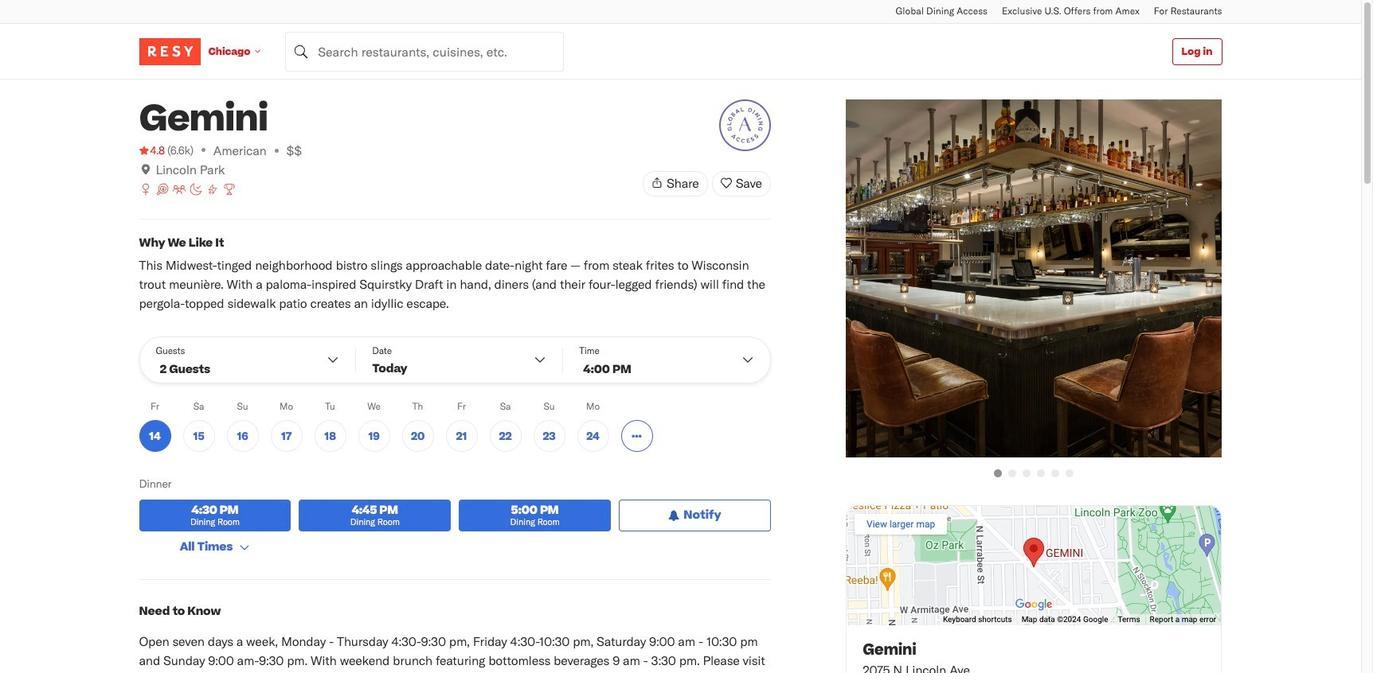 Task type: locate. For each thing, give the bounding box(es) containing it.
Search restaurants, cuisines, etc. text field
[[285, 31, 564, 71]]

None field
[[285, 31, 564, 71]]

4.8 out of 5 stars image
[[139, 143, 165, 159]]



Task type: vqa. For each thing, say whether or not it's contained in the screenshot.
SEARCH RESTAURANTS, CUISINES, ETC. text field
yes



